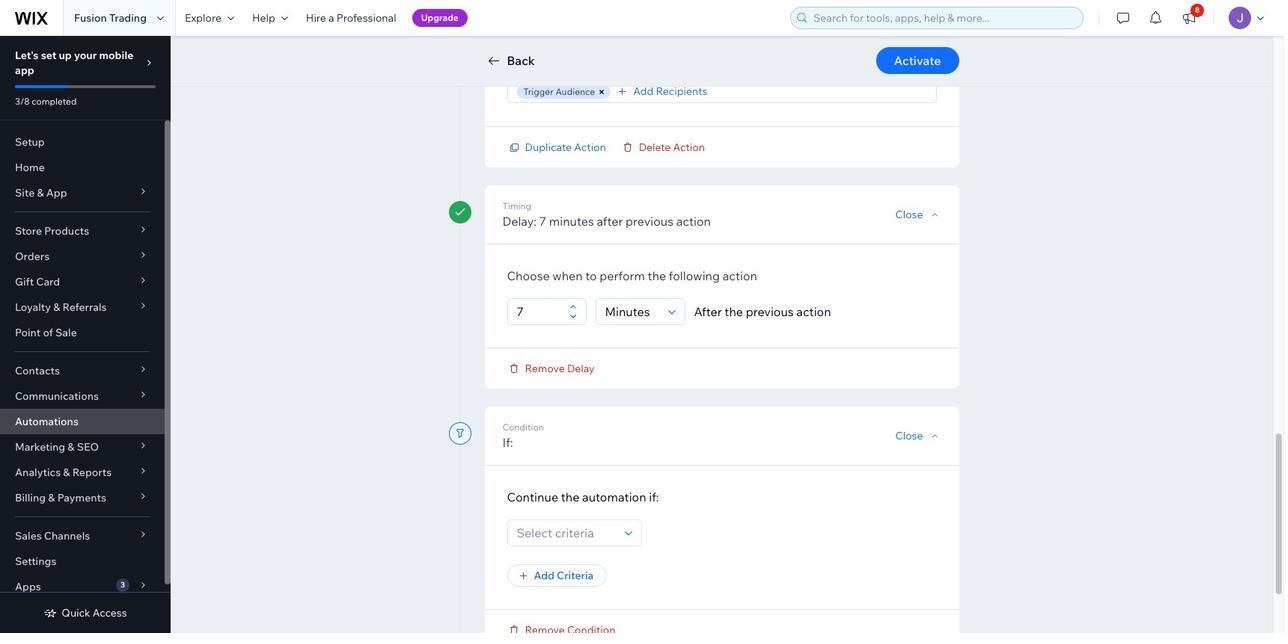 Task type: vqa. For each thing, say whether or not it's contained in the screenshot.
subscribers within the Active email subscribers who clicked on your campaign
no



Task type: describe. For each thing, give the bounding box(es) containing it.
referrals
[[62, 301, 107, 314]]

every
[[507, 44, 534, 58]]

reports
[[72, 466, 112, 480]]

remove delay
[[525, 362, 595, 375]]

add for recipients
[[507, 28, 530, 43]]

remove delay button
[[507, 362, 595, 375]]

setup link
[[0, 129, 165, 155]]

site & app button
[[0, 180, 165, 206]]

completed
[[32, 96, 77, 107]]

apps
[[15, 581, 41, 594]]

3
[[120, 581, 125, 590]]

sales channels button
[[0, 524, 165, 549]]

billing
[[15, 492, 46, 505]]

recipient down recipients
[[537, 44, 580, 58]]

add recipients
[[633, 85, 707, 98]]

activate button
[[876, 47, 959, 74]]

site
[[15, 186, 35, 200]]

delay
[[567, 362, 595, 375]]

close for continue the automation if:
[[895, 429, 923, 443]]

if:
[[649, 490, 659, 505]]

trading
[[109, 11, 147, 25]]

payments
[[57, 492, 106, 505]]

back
[[507, 53, 535, 68]]

app
[[46, 186, 67, 200]]

settings link
[[0, 549, 165, 575]]

orders
[[15, 250, 50, 263]]

marketing & seo button
[[0, 435, 165, 460]]

about
[[537, 58, 566, 71]]

sales
[[15, 530, 42, 543]]

mobile
[[99, 49, 133, 62]]

let's
[[15, 49, 39, 62]]

choose
[[507, 268, 550, 283]]

1 horizontal spatial previous
[[746, 304, 794, 319]]

& for site
[[37, 186, 44, 200]]

gift
[[15, 275, 34, 289]]

communications button
[[0, 384, 165, 409]]

add recipients button
[[615, 85, 707, 98]]

& for billing
[[48, 492, 55, 505]]

channels
[[44, 530, 90, 543]]

continue
[[507, 490, 558, 505]]

close button for continue the automation if:
[[895, 429, 941, 443]]

marketing
[[15, 441, 65, 454]]

criteria
[[557, 569, 594, 583]]

the for continue the automation if:
[[561, 490, 579, 505]]

let's set up your mobile app
[[15, 49, 133, 77]]

if:
[[502, 435, 513, 450]]

add for criteria
[[534, 569, 554, 583]]

marketing & seo
[[15, 441, 99, 454]]

analytics & reports
[[15, 466, 112, 480]]

loyalty & referrals button
[[0, 295, 165, 320]]

duplicate action
[[525, 140, 606, 154]]

1 horizontal spatial the
[[648, 268, 666, 283]]

back button
[[485, 52, 535, 70]]

contacts
[[15, 364, 60, 378]]

will
[[616, 44, 632, 58]]

hire a professional
[[306, 11, 396, 25]]

& for analytics
[[63, 466, 70, 480]]

following
[[669, 268, 720, 283]]

duplicate
[[525, 140, 572, 154]]

settings
[[15, 555, 56, 569]]

automations
[[15, 415, 79, 429]]

loyalty
[[15, 301, 51, 314]]

delete action button
[[621, 140, 705, 154]]

3/8
[[15, 96, 30, 107]]

time
[[728, 44, 750, 58]]

add for recipients
[[633, 85, 654, 98]]

trigger audience
[[523, 86, 595, 97]]

gift card
[[15, 275, 60, 289]]

8
[[1195, 5, 1200, 15]]

your
[[74, 49, 97, 62]]



Task type: locate. For each thing, give the bounding box(es) containing it.
action
[[574, 140, 606, 154], [673, 140, 705, 154]]

action for duplicate action
[[574, 140, 606, 154]]

orders button
[[0, 244, 165, 269]]

action right delete
[[673, 140, 705, 154]]

quick
[[62, 607, 90, 620]]

2 horizontal spatial the
[[725, 304, 743, 319]]

fusion trading
[[74, 11, 147, 25]]

& right site
[[37, 186, 44, 200]]

action right duplicate
[[574, 140, 606, 154]]

store products button
[[0, 219, 165, 244]]

up
[[59, 49, 72, 62]]

0 horizontal spatial previous
[[626, 214, 674, 229]]

delay:
[[502, 214, 537, 229]]

previous
[[626, 214, 674, 229], [746, 304, 794, 319]]

2 close button from the top
[[895, 429, 941, 443]]

hire a professional link
[[297, 0, 405, 36]]

add inside button
[[534, 569, 554, 583]]

& for loyalty
[[53, 301, 60, 314]]

previous inside timing delay: 7 minutes after previous action
[[626, 214, 674, 229]]

seo
[[77, 441, 99, 454]]

site & app
[[15, 186, 67, 200]]

the right after
[[725, 304, 743, 319]]

add
[[507, 28, 530, 43], [633, 85, 654, 98], [534, 569, 554, 583]]

1 action from the left
[[574, 140, 606, 154]]

upgrade
[[421, 12, 459, 23]]

2 close from the top
[[895, 429, 923, 443]]

close
[[895, 208, 923, 221], [895, 429, 923, 443]]

groups
[[614, 58, 648, 71]]

help button
[[243, 0, 297, 36]]

home link
[[0, 155, 165, 180]]

1 vertical spatial previous
[[746, 304, 794, 319]]

previous right "after"
[[626, 214, 674, 229]]

0 horizontal spatial add
[[507, 28, 530, 43]]

trigger
[[523, 86, 554, 97]]

2 horizontal spatial action
[[796, 304, 831, 319]]

professional
[[337, 11, 396, 25]]

analytics & reports button
[[0, 460, 165, 486]]

2 vertical spatial the
[[561, 490, 579, 505]]

timing delay: 7 minutes after previous action
[[502, 200, 711, 229]]

delete
[[639, 140, 671, 154]]

home
[[15, 161, 45, 174]]

a
[[329, 11, 334, 25]]

0 horizontal spatial action
[[676, 214, 711, 229]]

card
[[36, 275, 60, 289]]

added
[[582, 44, 614, 58]]

Select criteria field
[[512, 520, 620, 546]]

email
[[673, 44, 700, 58]]

1 horizontal spatial add
[[534, 569, 554, 583]]

close button for choose when to perform the following action
[[895, 208, 941, 221]]

1 vertical spatial add
[[633, 85, 654, 98]]

0 horizontal spatial action
[[574, 140, 606, 154]]

hire
[[306, 11, 326, 25]]

app
[[15, 64, 34, 77]]

1 close button from the top
[[895, 208, 941, 221]]

automation
[[582, 490, 646, 505]]

0 vertical spatial previous
[[626, 214, 674, 229]]

action for delete action
[[673, 140, 705, 154]]

after
[[694, 304, 722, 319]]

action
[[676, 214, 711, 229], [723, 268, 757, 283], [796, 304, 831, 319]]

0 vertical spatial action
[[676, 214, 711, 229]]

recipient up the audience
[[568, 58, 611, 71]]

close button
[[895, 208, 941, 221], [895, 429, 941, 443]]

activate
[[894, 53, 941, 68]]

fusion
[[74, 11, 107, 25]]

recipients
[[656, 85, 707, 98]]

action for choose when to perform the following action
[[723, 268, 757, 283]]

1 vertical spatial close
[[895, 429, 923, 443]]

add inside add recipients every recipient added will get this email each time it's triggered. learn about recipient groups
[[507, 28, 530, 43]]

None field
[[601, 299, 663, 324]]

after the previous action
[[694, 304, 831, 319]]

& right billing
[[48, 492, 55, 505]]

the for after the previous action
[[725, 304, 743, 319]]

add criteria
[[534, 569, 594, 583]]

2 horizontal spatial add
[[633, 85, 654, 98]]

close for choose when to perform the following action
[[895, 208, 923, 221]]

billing & payments
[[15, 492, 106, 505]]

sidebar element
[[0, 36, 171, 634]]

learn about recipient groups link
[[507, 58, 648, 71]]

store products
[[15, 224, 89, 238]]

delete action
[[639, 140, 705, 154]]

condition if:
[[502, 422, 544, 450]]

2 vertical spatial action
[[796, 304, 831, 319]]

0 vertical spatial close
[[895, 208, 923, 221]]

billing & payments button
[[0, 486, 165, 511]]

None number field
[[512, 299, 565, 324]]

7
[[539, 214, 546, 229]]

1 horizontal spatial action
[[723, 268, 757, 283]]

1 vertical spatial action
[[723, 268, 757, 283]]

condition
[[502, 422, 544, 433]]

add down groups on the top
[[633, 85, 654, 98]]

& left the seo
[[68, 441, 74, 454]]

add up every
[[507, 28, 530, 43]]

minutes
[[549, 214, 594, 229]]

Search for tools, apps, help & more... field
[[809, 7, 1078, 28]]

add left 'criteria'
[[534, 569, 554, 583]]

setup
[[15, 135, 45, 149]]

1 close from the top
[[895, 208, 923, 221]]

action inside timing delay: 7 minutes after previous action
[[676, 214, 711, 229]]

learn
[[507, 58, 535, 71]]

1 horizontal spatial action
[[673, 140, 705, 154]]

add criteria button
[[507, 565, 607, 587]]

timing
[[502, 200, 531, 211]]

perform
[[600, 268, 645, 283]]

it's
[[752, 44, 766, 58]]

continue the automation if:
[[507, 490, 659, 505]]

the
[[648, 268, 666, 283], [725, 304, 743, 319], [561, 490, 579, 505]]

8 button
[[1173, 0, 1206, 36]]

audience
[[556, 86, 595, 97]]

the right perform
[[648, 268, 666, 283]]

2 vertical spatial add
[[534, 569, 554, 583]]

contacts button
[[0, 358, 165, 384]]

quick access button
[[44, 607, 127, 620]]

& left reports
[[63, 466, 70, 480]]

add recipients every recipient added will get this email each time it's triggered. learn about recipient groups
[[507, 28, 817, 71]]

& for marketing
[[68, 441, 74, 454]]

sale
[[55, 326, 77, 340]]

previous right after
[[746, 304, 794, 319]]

remove
[[525, 362, 565, 375]]

the up select criteria field
[[561, 490, 579, 505]]

when
[[553, 268, 583, 283]]

loyalty & referrals
[[15, 301, 107, 314]]

recipients
[[533, 28, 589, 43]]

1 vertical spatial the
[[725, 304, 743, 319]]

& right loyalty
[[53, 301, 60, 314]]

choose when to perform the following action
[[507, 268, 757, 283]]

1 vertical spatial close button
[[895, 429, 941, 443]]

action for timing delay: 7 minutes after previous action
[[676, 214, 711, 229]]

0 vertical spatial the
[[648, 268, 666, 283]]

0 vertical spatial add
[[507, 28, 530, 43]]

after
[[597, 214, 623, 229]]

0 horizontal spatial the
[[561, 490, 579, 505]]

0 vertical spatial close button
[[895, 208, 941, 221]]

2 action from the left
[[673, 140, 705, 154]]



